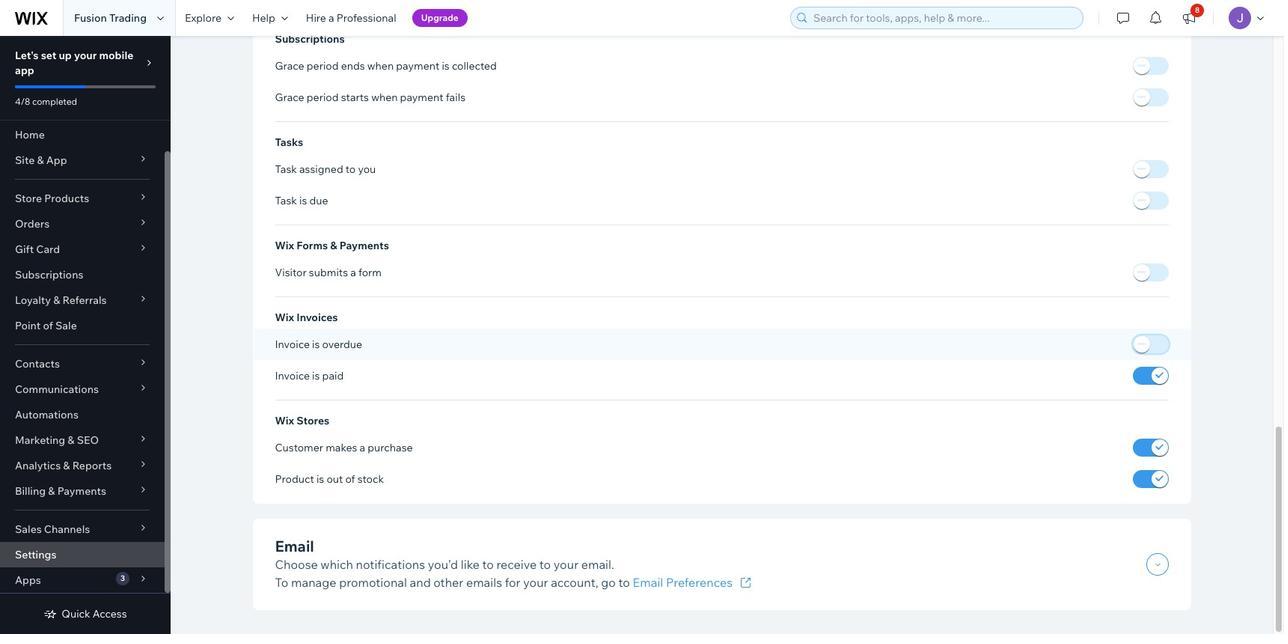 Task type: describe. For each thing, give the bounding box(es) containing it.
notifications
[[356, 557, 425, 572]]

tasks
[[275, 135, 303, 149]]

invoices
[[297, 311, 338, 324]]

wix invoices
[[275, 311, 338, 324]]

collected
[[452, 59, 497, 72]]

hire a professional link
[[297, 0, 405, 36]]

Search for tools, apps, help & more... field
[[809, 7, 1079, 28]]

task for task assigned to you
[[275, 162, 297, 176]]

access
[[93, 607, 127, 621]]

like
[[461, 557, 480, 572]]

store
[[15, 192, 42, 205]]

payment for is
[[396, 59, 440, 72]]

1 horizontal spatial your
[[523, 575, 548, 590]]

grace for grace period ends when payment is collected
[[275, 59, 304, 72]]

fusion trading
[[74, 11, 147, 25]]

point
[[15, 319, 41, 332]]

professional
[[337, 11, 396, 25]]

makes
[[326, 441, 357, 454]]

app
[[15, 64, 34, 77]]

loyalty
[[15, 293, 51, 307]]

8 button
[[1173, 0, 1206, 36]]

loyalty & referrals
[[15, 293, 107, 307]]

email preferences
[[633, 575, 733, 590]]

receive
[[497, 557, 537, 572]]

is for paid
[[312, 369, 320, 382]]

point of sale
[[15, 319, 77, 332]]

fails
[[446, 90, 466, 104]]

0 horizontal spatial a
[[329, 11, 334, 25]]

wix forms & payments
[[275, 239, 389, 252]]

automations link
[[0, 402, 165, 427]]

mobile
[[99, 49, 134, 62]]

task assigned to you
[[275, 162, 376, 176]]

email preferences link
[[633, 573, 755, 591]]

which
[[321, 557, 353, 572]]

grace for grace period starts when payment fails
[[275, 90, 304, 104]]

analytics & reports button
[[0, 453, 165, 478]]

home link
[[0, 122, 165, 147]]

marketing & seo button
[[0, 427, 165, 453]]

billing
[[15, 484, 46, 498]]

to manage promotional and other emails for your account, go to
[[275, 575, 633, 590]]

point of sale link
[[0, 313, 165, 338]]

to right go
[[619, 575, 630, 590]]

ends
[[341, 59, 365, 72]]

product
[[275, 472, 314, 486]]

to right like
[[482, 557, 494, 572]]

up
[[59, 49, 72, 62]]

help
[[252, 11, 275, 25]]

promotional
[[339, 575, 407, 590]]

to left you
[[346, 162, 356, 176]]

let's set up your mobile app
[[15, 49, 134, 77]]

store products button
[[0, 186, 165, 211]]

products
[[44, 192, 89, 205]]

product is out of stock
[[275, 472, 384, 486]]

paid
[[322, 369, 344, 382]]

3
[[121, 573, 125, 583]]

is for out
[[317, 472, 324, 486]]

contacts
[[15, 357, 60, 371]]

out
[[327, 472, 343, 486]]

1 horizontal spatial subscriptions
[[275, 32, 345, 45]]

4/8
[[15, 96, 30, 107]]

home
[[15, 128, 45, 141]]

1 horizontal spatial of
[[345, 472, 355, 486]]

orders button
[[0, 211, 165, 237]]

analytics
[[15, 459, 61, 472]]

orders
[[15, 217, 50, 231]]

payment for fails
[[400, 90, 444, 104]]

to
[[275, 575, 289, 590]]

when for ends
[[367, 59, 394, 72]]

customer
[[275, 441, 323, 454]]

subscriptions link
[[0, 262, 165, 287]]

is for due
[[299, 194, 307, 207]]

let's
[[15, 49, 39, 62]]

& right forms
[[330, 239, 337, 252]]

your inside let's set up your mobile app
[[74, 49, 97, 62]]

sales channels button
[[0, 517, 165, 542]]

billing & payments
[[15, 484, 106, 498]]

go
[[601, 575, 616, 590]]

a for makes
[[360, 441, 365, 454]]

submits
[[309, 266, 348, 279]]

assigned
[[299, 162, 343, 176]]

app
[[46, 153, 67, 167]]

manage
[[291, 575, 337, 590]]

email for email preferences
[[633, 575, 663, 590]]

a for submits
[[350, 266, 356, 279]]

& for payments
[[48, 484, 55, 498]]

visitor
[[275, 266, 307, 279]]

form
[[359, 266, 382, 279]]

task for task is due
[[275, 194, 297, 207]]

invoice is paid
[[275, 369, 344, 382]]

reports
[[72, 459, 112, 472]]

apps
[[15, 573, 41, 587]]

sidebar element
[[0, 36, 171, 634]]



Task type: locate. For each thing, give the bounding box(es) containing it.
subscriptions
[[275, 32, 345, 45], [15, 268, 83, 281]]

gift card
[[15, 243, 60, 256]]

invoice for invoice is overdue
[[275, 337, 310, 351]]

when
[[367, 59, 394, 72], [371, 90, 398, 104]]

0 vertical spatial email
[[275, 537, 314, 555]]

&
[[37, 153, 44, 167], [330, 239, 337, 252], [53, 293, 60, 307], [68, 433, 75, 447], [63, 459, 70, 472], [48, 484, 55, 498]]

1 vertical spatial of
[[345, 472, 355, 486]]

& for reports
[[63, 459, 70, 472]]

invoice
[[275, 337, 310, 351], [275, 369, 310, 382]]

0 vertical spatial a
[[329, 11, 334, 25]]

1 vertical spatial wix
[[275, 311, 294, 324]]

grace
[[275, 59, 304, 72], [275, 90, 304, 104]]

2 vertical spatial your
[[523, 575, 548, 590]]

seo
[[77, 433, 99, 447]]

analytics & reports
[[15, 459, 112, 472]]

explore
[[185, 11, 222, 25]]

is for overdue
[[312, 337, 320, 351]]

when right ends
[[367, 59, 394, 72]]

is
[[442, 59, 450, 72], [299, 194, 307, 207], [312, 337, 320, 351], [312, 369, 320, 382], [317, 472, 324, 486]]

wix stores
[[275, 414, 330, 427]]

0 vertical spatial invoice
[[275, 337, 310, 351]]

1 invoice from the top
[[275, 337, 310, 351]]

your right up
[[74, 49, 97, 62]]

1 horizontal spatial payments
[[340, 239, 389, 252]]

& left reports
[[63, 459, 70, 472]]

0 horizontal spatial subscriptions
[[15, 268, 83, 281]]

1 vertical spatial payments
[[57, 484, 106, 498]]

invoice is overdue
[[275, 337, 362, 351]]

your inside email choose which notifications you'd like to receive to your email.
[[554, 557, 579, 572]]

& right the site
[[37, 153, 44, 167]]

invoice for invoice is paid
[[275, 369, 310, 382]]

1 period from the top
[[307, 59, 339, 72]]

when right the starts
[[371, 90, 398, 104]]

subscriptions inside "sidebar" element
[[15, 268, 83, 281]]

period left ends
[[307, 59, 339, 72]]

1 vertical spatial your
[[554, 557, 579, 572]]

period for ends
[[307, 59, 339, 72]]

0 vertical spatial payments
[[340, 239, 389, 252]]

email for email choose which notifications you'd like to receive to your email.
[[275, 537, 314, 555]]

quick access
[[62, 607, 127, 621]]

emails
[[466, 575, 502, 590]]

of right out
[[345, 472, 355, 486]]

your
[[74, 49, 97, 62], [554, 557, 579, 572], [523, 575, 548, 590]]

is left collected
[[442, 59, 450, 72]]

2 period from the top
[[307, 90, 339, 104]]

settings
[[15, 548, 56, 561]]

1 horizontal spatial email
[[633, 575, 663, 590]]

1 grace from the top
[[275, 59, 304, 72]]

a
[[329, 11, 334, 25], [350, 266, 356, 279], [360, 441, 365, 454]]

invoice left paid at the bottom left of page
[[275, 369, 310, 382]]

2 invoice from the top
[[275, 369, 310, 382]]

task left due
[[275, 194, 297, 207]]

0 horizontal spatial email
[[275, 537, 314, 555]]

& right billing
[[48, 484, 55, 498]]

is left paid at the bottom left of page
[[312, 369, 320, 382]]

email inside email preferences link
[[633, 575, 663, 590]]

of
[[43, 319, 53, 332], [345, 472, 355, 486]]

to right receive
[[540, 557, 551, 572]]

0 horizontal spatial of
[[43, 319, 53, 332]]

gift card button
[[0, 237, 165, 262]]

subscriptions down card
[[15, 268, 83, 281]]

set
[[41, 49, 56, 62]]

task
[[275, 162, 297, 176], [275, 194, 297, 207]]

payments down the analytics & reports popup button
[[57, 484, 106, 498]]

a right makes
[[360, 441, 365, 454]]

1 vertical spatial task
[[275, 194, 297, 207]]

communications
[[15, 383, 99, 396]]

your up account,
[[554, 557, 579, 572]]

completed
[[32, 96, 77, 107]]

hire
[[306, 11, 326, 25]]

for
[[505, 575, 521, 590]]

wix left stores
[[275, 414, 294, 427]]

2 horizontal spatial a
[[360, 441, 365, 454]]

payment
[[396, 59, 440, 72], [400, 90, 444, 104]]

0 vertical spatial of
[[43, 319, 53, 332]]

of left sale
[[43, 319, 53, 332]]

quick access button
[[44, 607, 127, 621]]

0 vertical spatial period
[[307, 59, 339, 72]]

1 task from the top
[[275, 162, 297, 176]]

account,
[[551, 575, 599, 590]]

0 horizontal spatial payments
[[57, 484, 106, 498]]

2 wix from the top
[[275, 311, 294, 324]]

1 wix from the top
[[275, 239, 294, 252]]

0 vertical spatial subscriptions
[[275, 32, 345, 45]]

choose
[[275, 557, 318, 572]]

& inside "popup button"
[[68, 433, 75, 447]]

a right 'hire'
[[329, 11, 334, 25]]

wix for wix invoices
[[275, 311, 294, 324]]

sale
[[55, 319, 77, 332]]

0 vertical spatial when
[[367, 59, 394, 72]]

1 vertical spatial a
[[350, 266, 356, 279]]

is left due
[[299, 194, 307, 207]]

wix for wix stores
[[275, 414, 294, 427]]

marketing
[[15, 433, 65, 447]]

of inside "sidebar" element
[[43, 319, 53, 332]]

referrals
[[63, 293, 107, 307]]

due
[[309, 194, 328, 207]]

3 wix from the top
[[275, 414, 294, 427]]

wix left forms
[[275, 239, 294, 252]]

1 vertical spatial email
[[633, 575, 663, 590]]

stock
[[358, 472, 384, 486]]

email up choose
[[275, 537, 314, 555]]

& for referrals
[[53, 293, 60, 307]]

fusion
[[74, 11, 107, 25]]

0 vertical spatial wix
[[275, 239, 294, 252]]

1 vertical spatial invoice
[[275, 369, 310, 382]]

0 vertical spatial your
[[74, 49, 97, 62]]

and
[[410, 575, 431, 590]]

payment down upgrade button
[[396, 59, 440, 72]]

1 vertical spatial when
[[371, 90, 398, 104]]

quick
[[62, 607, 90, 621]]

contacts button
[[0, 351, 165, 377]]

you
[[358, 162, 376, 176]]

email right go
[[633, 575, 663, 590]]

task down the tasks
[[275, 162, 297, 176]]

invoice down wix invoices
[[275, 337, 310, 351]]

1 vertical spatial subscriptions
[[15, 268, 83, 281]]

subscriptions down 'hire'
[[275, 32, 345, 45]]

is left overdue
[[312, 337, 320, 351]]

email choose which notifications you'd like to receive to your email.
[[275, 537, 614, 572]]

when for starts
[[371, 90, 398, 104]]

is left out
[[317, 472, 324, 486]]

0 vertical spatial task
[[275, 162, 297, 176]]

payments up "form"
[[340, 239, 389, 252]]

4/8 completed
[[15, 96, 77, 107]]

marketing & seo
[[15, 433, 99, 447]]

gift
[[15, 243, 34, 256]]

channels
[[44, 522, 90, 536]]

period for starts
[[307, 90, 339, 104]]

wix left 'invoices'
[[275, 311, 294, 324]]

& left seo at the bottom left of the page
[[68, 433, 75, 447]]

forms
[[297, 239, 328, 252]]

& right loyalty
[[53, 293, 60, 307]]

site
[[15, 153, 35, 167]]

preferences
[[666, 575, 733, 590]]

site & app
[[15, 153, 67, 167]]

2 task from the top
[[275, 194, 297, 207]]

wix for wix forms & payments
[[275, 239, 294, 252]]

& for app
[[37, 153, 44, 167]]

2 vertical spatial wix
[[275, 414, 294, 427]]

task is due
[[275, 194, 328, 207]]

stores
[[297, 414, 330, 427]]

sales channels
[[15, 522, 90, 536]]

grace period starts when payment fails
[[275, 90, 466, 104]]

customer makes a purchase
[[275, 441, 413, 454]]

email
[[275, 537, 314, 555], [633, 575, 663, 590]]

grace up the tasks
[[275, 90, 304, 104]]

1 vertical spatial grace
[[275, 90, 304, 104]]

loyalty & referrals button
[[0, 287, 165, 313]]

purchase
[[368, 441, 413, 454]]

billing & payments button
[[0, 478, 165, 504]]

& for seo
[[68, 433, 75, 447]]

grace down help button on the left of page
[[275, 59, 304, 72]]

communications button
[[0, 377, 165, 402]]

trading
[[109, 11, 147, 25]]

store products
[[15, 192, 89, 205]]

& inside popup button
[[63, 459, 70, 472]]

0 vertical spatial payment
[[396, 59, 440, 72]]

0 horizontal spatial your
[[74, 49, 97, 62]]

card
[[36, 243, 60, 256]]

2 grace from the top
[[275, 90, 304, 104]]

your right for
[[523, 575, 548, 590]]

2 horizontal spatial your
[[554, 557, 579, 572]]

you'd
[[428, 557, 458, 572]]

email inside email choose which notifications you'd like to receive to your email.
[[275, 537, 314, 555]]

payments inside dropdown button
[[57, 484, 106, 498]]

a left "form"
[[350, 266, 356, 279]]

automations
[[15, 408, 79, 421]]

payment left "fails"
[[400, 90, 444, 104]]

0 vertical spatial grace
[[275, 59, 304, 72]]

1 vertical spatial period
[[307, 90, 339, 104]]

1 horizontal spatial a
[[350, 266, 356, 279]]

8
[[1195, 5, 1200, 15]]

period left the starts
[[307, 90, 339, 104]]

1 vertical spatial payment
[[400, 90, 444, 104]]

2 vertical spatial a
[[360, 441, 365, 454]]

site & app button
[[0, 147, 165, 173]]

upgrade button
[[412, 9, 468, 27]]

upgrade
[[421, 12, 459, 23]]



Task type: vqa. For each thing, say whether or not it's contained in the screenshot.
search... field
no



